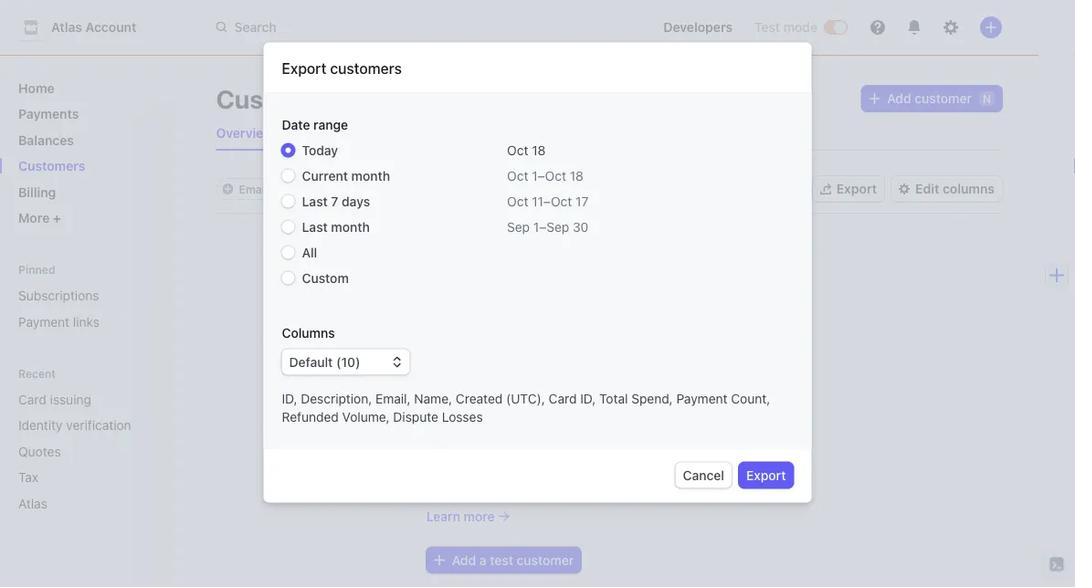 Task type: describe. For each thing, give the bounding box(es) containing it.
customers for bill
[[448, 469, 510, 484]]

more for more
[[18, 211, 53, 226]]

quotes
[[18, 444, 61, 459]]

identity verification link
[[11, 411, 139, 440]]

subscriptions.
[[427, 487, 510, 502]]

balances link
[[11, 125, 165, 155]]

card for card issuing
[[18, 392, 46, 407]]

losses
[[442, 409, 483, 424]]

bill
[[427, 469, 444, 484]]

subscriptions link
[[11, 281, 165, 311]]

created date
[[367, 183, 437, 196]]

test inside button
[[490, 553, 514, 568]]

filters
[[567, 183, 598, 196]]

issuing
[[50, 392, 91, 407]]

remaining balances link
[[292, 121, 430, 146]]

1 horizontal spatial export button
[[813, 176, 885, 202]]

edit columns button
[[892, 176, 1003, 202]]

core navigation links element
[[11, 73, 165, 233]]

card for card
[[305, 183, 330, 196]]

invoices,
[[662, 469, 713, 484]]

Search search field
[[205, 11, 634, 44]]

0 vertical spatial svg image
[[869, 93, 880, 104]]

recurring
[[604, 469, 658, 484]]

overview link
[[209, 121, 281, 146]]

more
[[464, 509, 495, 524]]

payment inside "link"
[[18, 314, 70, 329]]

identity verification
[[18, 418, 131, 433]]

add more filters image
[[520, 184, 531, 195]]

payment links link
[[11, 307, 165, 337]]

payment inside id, description, email, name, created (utc), card id, total spend, payment count, refunded volume, dispute losses
[[677, 391, 728, 406]]

0 horizontal spatial export button
[[739, 463, 794, 488]]

learn more link
[[427, 508, 509, 526]]

add a test customer button
[[427, 548, 581, 573]]

your
[[465, 440, 504, 461]]

date
[[413, 183, 437, 196]]

identity
[[18, 418, 63, 433]]

developers
[[664, 20, 733, 35]]

email
[[239, 183, 268, 196]]

oct for 1
[[507, 168, 529, 183]]

recent
[[18, 367, 56, 380]]

learn
[[427, 509, 461, 524]]

1 vertical spatial export
[[837, 181, 877, 196]]

tax
[[18, 470, 38, 485]]

home link
[[11, 73, 165, 103]]

more for more filters
[[536, 183, 564, 196]]

customers for export
[[330, 59, 402, 77]]

description,
[[301, 391, 372, 406]]

oct left 17
[[551, 194, 572, 209]]

oct 11 – oct 17
[[507, 194, 589, 209]]

last 7 days
[[302, 194, 370, 209]]

more filters
[[536, 183, 598, 196]]

1 horizontal spatial export
[[747, 468, 786, 483]]

edit columns
[[916, 181, 995, 196]]

1 for sep 1
[[534, 219, 539, 234]]

off
[[569, 469, 585, 484]]

0 vertical spatial test
[[547, 440, 581, 461]]

subscriptions
[[18, 288, 99, 303]]

billing link
[[11, 177, 165, 207]]

home
[[18, 80, 55, 95]]

7
[[331, 194, 338, 209]]

test mode
[[755, 20, 818, 35]]

volume,
[[342, 409, 390, 424]]

date
[[282, 117, 310, 132]]

last for last month
[[302, 219, 328, 234]]

0 vertical spatial customers
[[216, 84, 348, 114]]

1 for oct 1
[[532, 168, 538, 183]]

billing
[[18, 185, 56, 200]]

mode
[[784, 20, 818, 35]]

card issuing link
[[11, 385, 139, 414]]

pinned
[[18, 263, 55, 276]]

add created date image
[[350, 184, 361, 195]]

card issuing
[[18, 392, 91, 407]]

recent element
[[0, 385, 180, 519]]

overview
[[216, 126, 274, 141]]

email,
[[376, 391, 411, 406]]

verification
[[66, 418, 131, 433]]

dispute
[[393, 409, 439, 424]]

tab list containing overview
[[209, 117, 1003, 151]]

– for oct 18
[[538, 168, 545, 183]]

(utc),
[[506, 391, 545, 406]]

links
[[73, 314, 100, 329]]

1 id, from the left
[[282, 391, 297, 406]]

current
[[302, 168, 348, 183]]

columns
[[943, 181, 995, 196]]

more button
[[11, 203, 165, 233]]

17
[[576, 194, 589, 209]]

balances
[[18, 133, 74, 148]]



Task type: locate. For each thing, give the bounding box(es) containing it.
30
[[573, 219, 589, 234]]

1 vertical spatial –
[[544, 194, 551, 209]]

2 horizontal spatial customer
[[915, 91, 972, 106]]

add your first test customer
[[427, 440, 667, 461]]

month
[[352, 168, 390, 183], [331, 219, 370, 234]]

0 horizontal spatial sep
[[507, 219, 530, 234]]

1 vertical spatial month
[[331, 219, 370, 234]]

0 horizontal spatial export
[[282, 59, 327, 77]]

last
[[302, 194, 328, 209], [302, 219, 328, 234]]

pinned navigation links element
[[11, 262, 165, 337]]

add email image
[[223, 184, 234, 195]]

export right "cancel" in the right of the page
[[747, 468, 786, 483]]

– for oct 17
[[544, 194, 551, 209]]

atlas down tax
[[18, 496, 47, 511]]

atlas link
[[11, 489, 139, 519]]

tab list
[[209, 117, 1003, 151]]

1 horizontal spatial customer
[[585, 440, 667, 461]]

last month
[[302, 219, 370, 234]]

customers up "remaining balances" at the top left
[[330, 59, 402, 77]]

customers up subscriptions.
[[448, 469, 510, 484]]

add a test customer
[[452, 553, 574, 568]]

learn more
[[427, 509, 495, 524]]

balances
[[367, 126, 422, 141]]

customer
[[915, 91, 972, 106], [585, 440, 667, 461], [517, 553, 574, 568]]

last up the all
[[302, 219, 328, 234]]

svg image left a at the left
[[434, 555, 445, 566]]

customers
[[330, 59, 402, 77], [448, 469, 510, 484]]

1 horizontal spatial test
[[547, 440, 581, 461]]

add left n
[[888, 91, 912, 106]]

payments
[[18, 106, 79, 122]]

current month
[[302, 168, 390, 183]]

test
[[755, 20, 780, 35]]

test up one-
[[547, 440, 581, 461]]

0 horizontal spatial payment
[[18, 314, 70, 329]]

customers inside bill customers with one-off or recurring invoices, or subscriptions.
[[448, 469, 510, 484]]

card inside id, description, email, name, created (utc), card id, total spend, payment count, refunded volume, dispute losses
[[549, 391, 577, 406]]

0 horizontal spatial 18
[[532, 142, 546, 157]]

1 sep from the left
[[507, 219, 530, 234]]

0 vertical spatial add
[[888, 91, 912, 106]]

2 vertical spatial customer
[[517, 553, 574, 568]]

cancel
[[683, 468, 725, 483]]

more right "add more filters" icon
[[536, 183, 564, 196]]

sep 1 – sep 30
[[507, 219, 589, 234]]

month for current month
[[352, 168, 390, 183]]

0 horizontal spatial atlas
[[18, 496, 47, 511]]

month down days
[[331, 219, 370, 234]]

– up 11
[[538, 168, 545, 183]]

add up bill in the left bottom of the page
[[427, 440, 461, 461]]

0 vertical spatial –
[[538, 168, 545, 183]]

export button right cancel button
[[739, 463, 794, 488]]

customers
[[216, 84, 348, 114], [18, 159, 85, 174]]

1 horizontal spatial created
[[456, 391, 503, 406]]

add customer
[[888, 91, 972, 106]]

add for add your first test customer
[[427, 440, 461, 461]]

oct left 11
[[507, 194, 529, 209]]

month for last month
[[331, 219, 370, 234]]

add card image
[[288, 184, 299, 195]]

add inside button
[[452, 553, 476, 568]]

oct 18
[[507, 142, 546, 157]]

1 vertical spatial customers
[[448, 469, 510, 484]]

1 horizontal spatial or
[[717, 469, 729, 484]]

11
[[532, 194, 544, 209]]

count,
[[731, 391, 771, 406]]

one-
[[541, 469, 569, 484]]

quotes link
[[11, 437, 139, 467]]

oct 1 – oct 18
[[507, 168, 584, 183]]

name,
[[414, 391, 452, 406]]

atlas for atlas
[[18, 496, 47, 511]]

sep left 30
[[547, 219, 570, 234]]

created inside id, description, email, name, created (utc), card id, total spend, payment count, refunded volume, dispute losses
[[456, 391, 503, 406]]

1 vertical spatial atlas
[[18, 496, 47, 511]]

bill customers with one-off or recurring invoices, or subscriptions.
[[427, 469, 729, 502]]

2 horizontal spatial export
[[837, 181, 877, 196]]

1 vertical spatial customer
[[585, 440, 667, 461]]

search
[[234, 19, 277, 34]]

0 horizontal spatial customer
[[517, 553, 574, 568]]

atlas account button
[[18, 15, 155, 40]]

0 horizontal spatial svg image
[[434, 555, 445, 566]]

oct up oct 11 – oct 17
[[545, 168, 567, 183]]

0 vertical spatial month
[[352, 168, 390, 183]]

test right a at the left
[[490, 553, 514, 568]]

created inside toolbar
[[367, 183, 410, 196]]

oct up "add more filters" icon
[[507, 168, 529, 183]]

2 vertical spatial export
[[747, 468, 786, 483]]

2 or from the left
[[717, 469, 729, 484]]

add left a at the left
[[452, 553, 476, 568]]

toolbar containing email
[[216, 178, 606, 200]]

recent navigation links element
[[0, 366, 180, 519]]

days
[[342, 194, 370, 209]]

card right (utc),
[[549, 391, 577, 406]]

id, left "total"
[[581, 391, 596, 406]]

atlas for atlas account
[[51, 20, 82, 35]]

or right invoices,
[[717, 469, 729, 484]]

1 horizontal spatial card
[[305, 183, 330, 196]]

1 last from the top
[[302, 194, 328, 209]]

card down recent in the bottom of the page
[[18, 392, 46, 407]]

1 horizontal spatial id,
[[581, 391, 596, 406]]

export button left edit
[[813, 176, 885, 202]]

card inside card issuing link
[[18, 392, 46, 407]]

0 horizontal spatial id,
[[282, 391, 297, 406]]

1 horizontal spatial svg image
[[869, 93, 880, 104]]

1 horizontal spatial customers
[[216, 84, 348, 114]]

2 id, from the left
[[581, 391, 596, 406]]

id, up refunded
[[282, 391, 297, 406]]

2 vertical spatial –
[[539, 219, 547, 234]]

1 vertical spatial add
[[427, 440, 461, 461]]

a
[[480, 553, 487, 568]]

2 horizontal spatial card
[[549, 391, 577, 406]]

payment
[[18, 314, 70, 329], [677, 391, 728, 406]]

18 up oct 1 – oct 18
[[532, 142, 546, 157]]

customer right a at the left
[[517, 553, 574, 568]]

0 vertical spatial atlas
[[51, 20, 82, 35]]

1 vertical spatial created
[[456, 391, 503, 406]]

0 vertical spatial export
[[282, 59, 327, 77]]

more down billing
[[18, 211, 53, 226]]

0 vertical spatial created
[[367, 183, 410, 196]]

or right off
[[589, 469, 601, 484]]

1 vertical spatial more
[[18, 211, 53, 226]]

atlas left account
[[51, 20, 82, 35]]

1 up 11
[[532, 168, 538, 183]]

customer inside button
[[517, 553, 574, 568]]

1 down 11
[[534, 219, 539, 234]]

0 horizontal spatial or
[[589, 469, 601, 484]]

refunded
[[282, 409, 339, 424]]

export
[[282, 59, 327, 77], [837, 181, 877, 196], [747, 468, 786, 483]]

payment links
[[18, 314, 100, 329]]

month up add created date 'icon'
[[352, 168, 390, 183]]

with
[[513, 469, 538, 484]]

1 vertical spatial export button
[[739, 463, 794, 488]]

remaining
[[299, 126, 364, 141]]

0 vertical spatial payment
[[18, 314, 70, 329]]

first
[[508, 440, 543, 461]]

1 horizontal spatial 18
[[570, 168, 584, 183]]

0 horizontal spatial test
[[490, 553, 514, 568]]

payment down "subscriptions"
[[18, 314, 70, 329]]

1 vertical spatial 18
[[570, 168, 584, 183]]

0 horizontal spatial created
[[367, 183, 410, 196]]

customers down balances at the top left of page
[[18, 159, 85, 174]]

add for add a test customer
[[452, 553, 476, 568]]

remaining balances
[[299, 126, 422, 141]]

id, description, email, name, created (utc), card id, total spend, payment count, refunded volume, dispute losses
[[282, 391, 771, 424]]

total
[[600, 391, 628, 406]]

export customers
[[282, 59, 402, 77]]

more inside button
[[18, 211, 53, 226]]

svg image inside add a test customer button
[[434, 555, 445, 566]]

1 horizontal spatial sep
[[547, 219, 570, 234]]

oct for 11
[[507, 194, 529, 209]]

0 horizontal spatial customers
[[18, 159, 85, 174]]

1 horizontal spatial atlas
[[51, 20, 82, 35]]

1 horizontal spatial payment
[[677, 391, 728, 406]]

0 vertical spatial customer
[[915, 91, 972, 106]]

0 horizontal spatial card
[[18, 392, 46, 407]]

add
[[888, 91, 912, 106], [427, 440, 461, 461], [452, 553, 476, 568]]

oct for 18
[[507, 142, 529, 157]]

– down oct 11 – oct 17
[[539, 219, 547, 234]]

oct up oct 1 – oct 18
[[507, 142, 529, 157]]

0 vertical spatial 18
[[532, 142, 546, 157]]

18
[[532, 142, 546, 157], [570, 168, 584, 183]]

– right "add more filters" icon
[[544, 194, 551, 209]]

– for sep 30
[[539, 219, 547, 234]]

1 vertical spatial 1
[[534, 219, 539, 234]]

svg image
[[869, 93, 880, 104], [434, 555, 445, 566]]

payment left count,
[[677, 391, 728, 406]]

more
[[536, 183, 564, 196], [18, 211, 53, 226]]

n
[[983, 92, 992, 105]]

0 horizontal spatial customers
[[330, 59, 402, 77]]

1 vertical spatial test
[[490, 553, 514, 568]]

columns
[[282, 325, 335, 340]]

all
[[302, 245, 317, 260]]

edit
[[916, 181, 940, 196]]

0 vertical spatial last
[[302, 194, 328, 209]]

custom
[[302, 270, 349, 285]]

1 vertical spatial svg image
[[434, 555, 445, 566]]

created right add created date 'icon'
[[367, 183, 410, 196]]

1 horizontal spatial more
[[536, 183, 564, 196]]

created
[[367, 183, 410, 196], [456, 391, 503, 406]]

created up losses
[[456, 391, 503, 406]]

account
[[86, 20, 137, 35]]

or
[[589, 469, 601, 484], [717, 469, 729, 484]]

pinned element
[[11, 281, 165, 337]]

1 vertical spatial payment
[[677, 391, 728, 406]]

atlas inside recent element
[[18, 496, 47, 511]]

cancel button
[[676, 463, 732, 488]]

0 horizontal spatial more
[[18, 211, 53, 226]]

0 vertical spatial customers
[[330, 59, 402, 77]]

export up "date"
[[282, 59, 327, 77]]

developers link
[[656, 13, 740, 42]]

more inside toolbar
[[536, 183, 564, 196]]

0 vertical spatial export button
[[813, 176, 885, 202]]

today
[[302, 142, 338, 157]]

1 horizontal spatial customers
[[448, 469, 510, 484]]

range
[[314, 117, 348, 132]]

date range
[[282, 117, 348, 132]]

customers inside core navigation links element
[[18, 159, 85, 174]]

tax link
[[11, 463, 139, 493]]

sep down "add more filters" icon
[[507, 219, 530, 234]]

1 vertical spatial last
[[302, 219, 328, 234]]

2 vertical spatial add
[[452, 553, 476, 568]]

payments link
[[11, 99, 165, 129]]

customers up "date"
[[216, 84, 348, 114]]

last for last 7 days
[[302, 194, 328, 209]]

18 up 17
[[570, 168, 584, 183]]

atlas account
[[51, 20, 137, 35]]

export left edit
[[837, 181, 877, 196]]

1 vertical spatial customers
[[18, 159, 85, 174]]

2 sep from the left
[[547, 219, 570, 234]]

card left '7'
[[305, 183, 330, 196]]

spend,
[[632, 391, 673, 406]]

customer up recurring
[[585, 440, 667, 461]]

customers link
[[11, 151, 165, 181]]

toolbar
[[216, 178, 606, 200]]

customer left n
[[915, 91, 972, 106]]

atlas inside button
[[51, 20, 82, 35]]

0 vertical spatial 1
[[532, 168, 538, 183]]

add for add customer
[[888, 91, 912, 106]]

card
[[305, 183, 330, 196], [549, 391, 577, 406], [18, 392, 46, 407]]

svg image left add customer
[[869, 93, 880, 104]]

1 or from the left
[[589, 469, 601, 484]]

last left '7'
[[302, 194, 328, 209]]

0 vertical spatial more
[[536, 183, 564, 196]]

2 last from the top
[[302, 219, 328, 234]]



Task type: vqa. For each thing, say whether or not it's contained in the screenshot.
right test
yes



